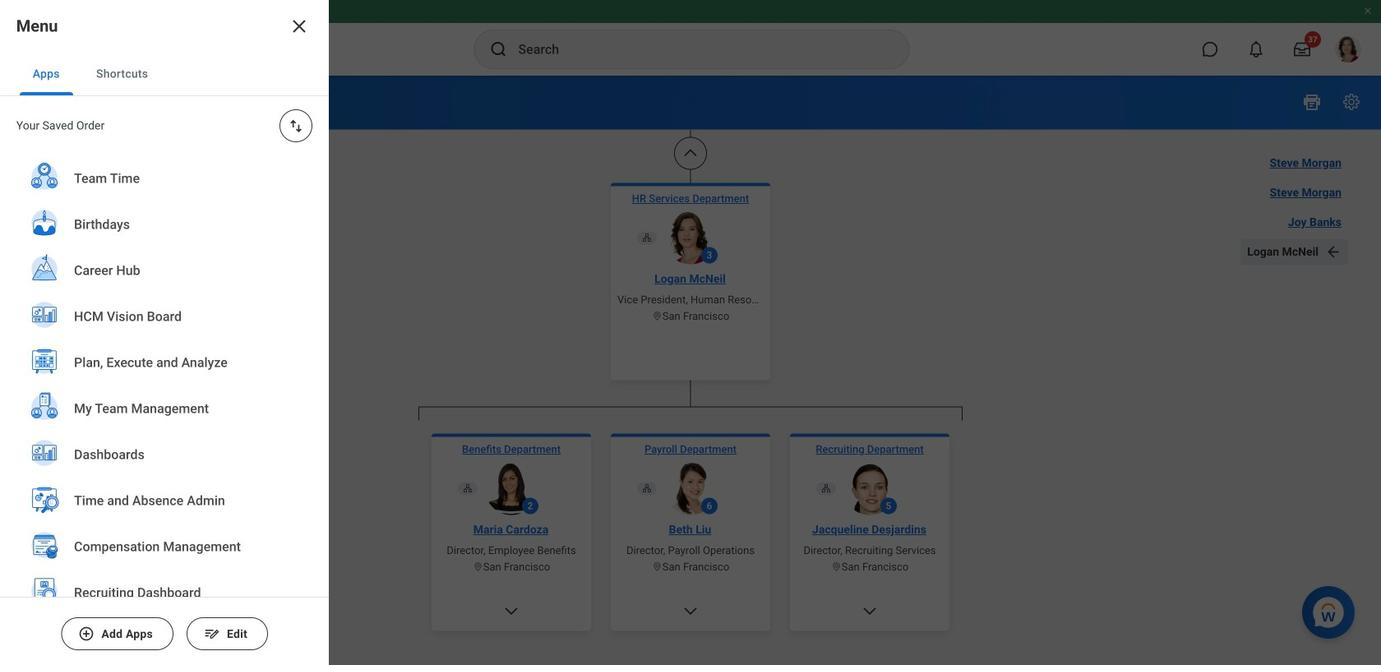 Task type: locate. For each thing, give the bounding box(es) containing it.
tab list
[[0, 53, 329, 96]]

1 horizontal spatial view team image
[[642, 484, 652, 493]]

change selection image
[[237, 94, 257, 114]]

2 location image from the left
[[831, 562, 842, 572]]

main content
[[0, 0, 1381, 665]]

list
[[0, 155, 329, 665]]

2 view team image from the left
[[642, 484, 652, 493]]

0 horizontal spatial view team image
[[463, 484, 473, 493]]

location image
[[473, 562, 483, 572]]

1 horizontal spatial location image
[[831, 562, 842, 572]]

search image
[[489, 39, 509, 59]]

arrow left image
[[1325, 244, 1342, 260]]

view team image
[[463, 484, 473, 493], [642, 484, 652, 493]]

view team image
[[821, 484, 831, 493]]

location image
[[652, 562, 663, 572], [831, 562, 842, 572]]

location image for first view team icon from right
[[652, 562, 663, 572]]

0 horizontal spatial location image
[[652, 562, 663, 572]]

hr services department, logan mcneil, 3 direct reports element
[[419, 421, 963, 665]]

inbox large image
[[1294, 41, 1311, 58]]

1 location image from the left
[[652, 562, 663, 572]]

banner
[[0, 0, 1381, 76]]



Task type: describe. For each thing, give the bounding box(es) containing it.
sort image
[[288, 118, 304, 134]]

print org chart image
[[1302, 92, 1322, 112]]

text edit image
[[204, 626, 220, 642]]

x image
[[289, 16, 309, 36]]

chevron up image
[[682, 145, 699, 162]]

close environment banner image
[[1363, 6, 1373, 16]]

global navigation dialog
[[0, 0, 329, 665]]

plus circle image
[[78, 626, 95, 642]]

notifications large image
[[1248, 41, 1265, 58]]

profile logan mcneil element
[[1325, 31, 1372, 67]]

1 view team image from the left
[[463, 484, 473, 493]]

location image for view team image
[[831, 562, 842, 572]]

select org chart metrics image
[[1342, 92, 1362, 112]]



Task type: vqa. For each thing, say whether or not it's contained in the screenshot.
'Search Workday' search box
no



